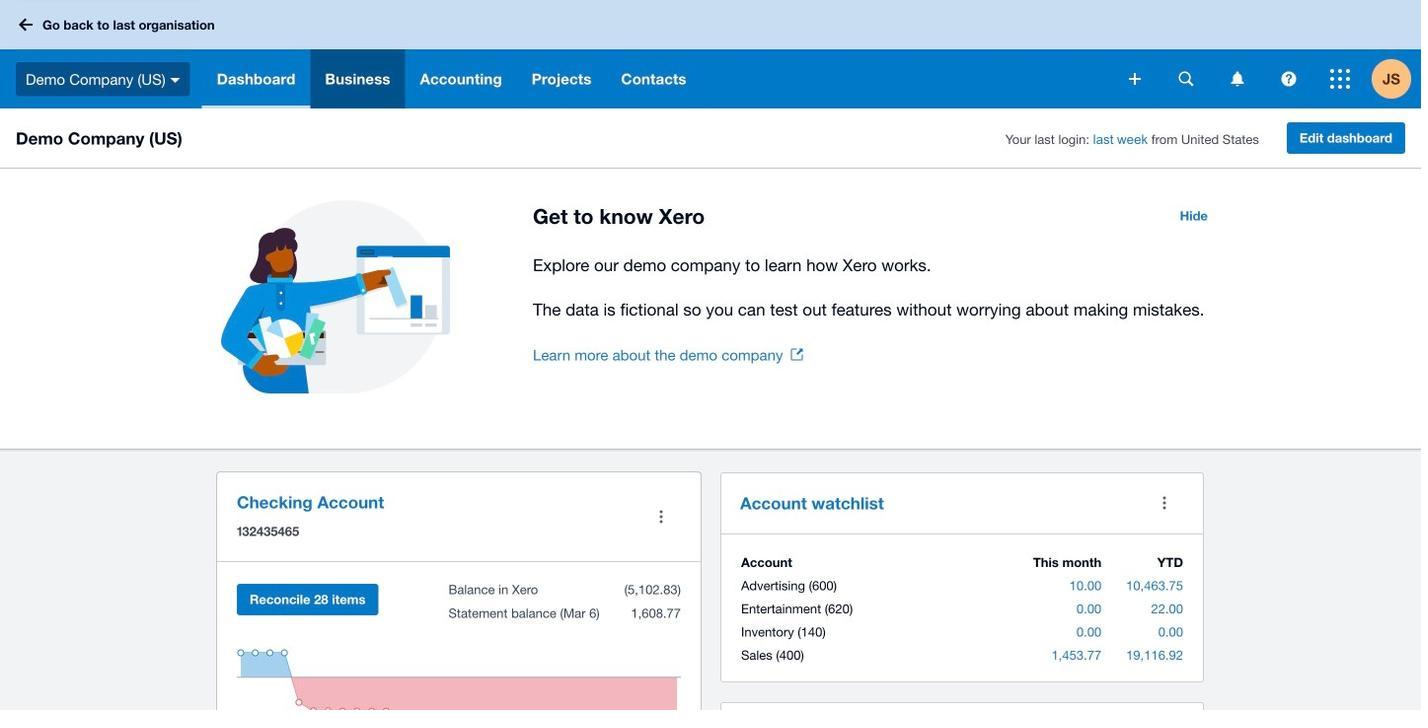 Task type: vqa. For each thing, say whether or not it's contained in the screenshot.
banner
yes



Task type: describe. For each thing, give the bounding box(es) containing it.
1 horizontal spatial svg image
[[1282, 72, 1296, 86]]

2 horizontal spatial svg image
[[1330, 69, 1350, 89]]



Task type: locate. For each thing, give the bounding box(es) containing it.
svg image
[[1330, 69, 1350, 89], [1179, 72, 1194, 86], [1282, 72, 1296, 86]]

svg image
[[19, 18, 33, 31], [1231, 72, 1244, 86], [1129, 73, 1141, 85], [170, 78, 180, 83]]

intro banner body element
[[533, 252, 1220, 324]]

manage menu toggle image
[[642, 497, 681, 537]]

banner
[[0, 0, 1421, 109]]

0 horizontal spatial svg image
[[1179, 72, 1194, 86]]



